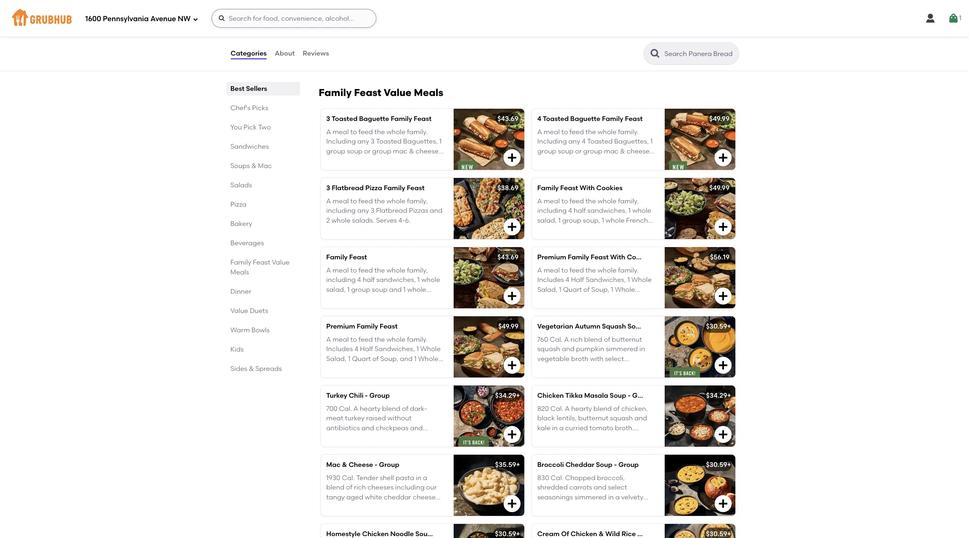 Task type: describe. For each thing, give the bounding box(es) containing it.
$43.69 for 4
[[498, 115, 519, 123]]

0 vertical spatial cookies
[[597, 184, 623, 192]]

soup inside the a meal to feed the whole family, including 4 half sandwiches, 1 whole salad, 1 group soup and 1 whole french baguette. serves 4-6.
[[372, 286, 388, 294]]

dinner
[[230, 288, 251, 296]]

- right noodle
[[434, 531, 436, 539]]

meal for a meal to feed the whole family, including any 3 flatbread pizzas and 2 whole salads. serves 4-6.
[[333, 198, 349, 206]]

group right noodle
[[438, 531, 458, 539]]

and inside a meal to feed the whole family. includes 4 half sandwiches, 1 whole salad, 1 quart of soup, 1 whole french baguette, and 4 chocolate chippers. serves 4-6.
[[594, 296, 607, 304]]

to for 4 toasted baguette family feast
[[562, 128, 568, 136]]

soup right the rice
[[638, 531, 654, 539]]

4- inside a meal to feed the whole family. including any 4 toasted baguettes, 1 group soup or group mac & cheese, and 1 whole salad. serves 4-6.
[[620, 157, 626, 165]]

reviews button
[[302, 37, 330, 71]]

and inside "a meal to feed the whole family, including 4 half sandwiches, 1 whole salad, 1 group soup, 1 whole french baguette and 4 chocolate chipper cookies. serves 4-6."
[[569, 226, 582, 234]]

$49.99 for a meal to feed the whole family, including 4 half sandwiches, 1 whole salad, 1 group soup, 1 whole french baguette and 4 chocolate chipper cookies. serves 4-6.
[[710, 184, 730, 192]]

$43.69 for premium
[[498, 254, 519, 262]]

4. inside the 1930 cal. tender shell pasta in a blend of rich cheeses including our tangy aged white cheddar cheese sauce. serves 4. allergens: contains wheat, milk, egg
[[371, 503, 377, 511]]

chopped
[[565, 475, 596, 483]]

- right squash on the right of page
[[646, 323, 649, 331]]

family down "baguette."
[[357, 323, 378, 331]]

including for a meal to feed the whole family. including any 4 toasted baguettes, 1 group soup or group mac & cheese, and 1 whole salad. serves 4-6.
[[538, 138, 567, 146]]

3 toasted baguette family feast
[[326, 115, 432, 123]]

& left cheese
[[342, 461, 347, 469]]

a inside the 1930 cal. tender shell pasta in a blend of rich cheeses including our tangy aged white cheddar cheese sauce. serves 4. allergens: contains wheat, milk, egg
[[423, 475, 428, 483]]

group up shell in the left bottom of the page
[[379, 461, 400, 469]]

contains inside '830 cal. chopped broccoli, shredded carrots and select seasonings simmered in a velvety smooth cheese sauce.  serves 4. allergens: contains wheat, milk'
[[570, 513, 599, 521]]

a inside '830 cal. chopped broccoli, shredded carrots and select seasonings simmered in a velvety smooth cheese sauce.  serves 4. allergens: contains wheat, milk'
[[616, 494, 620, 502]]

family feast
[[326, 254, 367, 262]]

160 cal. premium orange juice. allergens: none
[[326, 25, 424, 43]]

4- inside a meal to feed the whole family. includes 4 half sandwiches, 1 whole salad, 1 quart of soup, and 1 whole french baguette. serves 4-6.
[[405, 365, 412, 373]]

cream of chicken & wild rice soup - group
[[538, 531, 681, 539]]

best sellers
[[230, 85, 267, 93]]

cream
[[538, 531, 560, 539]]

Search Panera Bread search field
[[664, 49, 736, 58]]

homestyle
[[326, 531, 361, 539]]

6. inside "a meal to feed the whole family, including 4 half sandwiches, 1 whole salad, 1 group soup, 1 whole french baguette and 4 chocolate chipper cookies. serves 4-6."
[[595, 236, 601, 244]]

wheat, inside '830 cal. chopped broccoli, shredded carrots and select seasonings simmered in a velvety smooth cheese sauce.  serves 4. allergens: contains wheat, milk'
[[601, 513, 624, 521]]

meal for a meal to feed the whole family. including any 4 toasted baguettes, 1 group soup or group mac & cheese, and 1 whole salad. serves 4-6.
[[544, 128, 560, 136]]

and inside a meal to feed the whole family, including any 3 flatbread pizzas and 2 whole salads. serves 4-6.
[[430, 207, 443, 215]]

svg image for turkey chili - group
[[506, 429, 518, 441]]

6. inside a meal to feed the whole family. includes 4 half sandwiches, 1 whole salad, 1 quart of soup, and 1 whole french baguette. serves 4-6.
[[412, 365, 417, 373]]

salads
[[230, 181, 252, 189]]

cal. for organic
[[547, 25, 560, 33]]

serves inside a meal to feed the whole family. including any 3 toasted baguettes, 1 group soup or group mac & cheese, and 1 whole salad. serves 4-6.
[[386, 157, 407, 165]]

family feast value meals tab
[[230, 258, 296, 278]]

wild
[[606, 531, 620, 539]]

broccoli cheddar soup - group
[[538, 461, 639, 469]]

chocolate inside "a meal to feed the whole family, including 4 half sandwiches, 1 whole salad, 1 group soup, 1 whole french baguette and 4 chocolate chipper cookies. serves 4-6."
[[589, 226, 623, 234]]

avenue
[[150, 14, 176, 23]]

family up a meal to feed the whole family. including any 4 toasted baguettes, 1 group soup or group mac & cheese, and 1 whole salad. serves 4-6.
[[602, 115, 624, 123]]

masala
[[585, 392, 609, 400]]

a meal to feed the whole family. includes 4 half sandwiches, 1 whole salad, 1 quart of soup, 1 whole french baguette, and 4 chocolate chippers. serves 4-6.
[[538, 267, 652, 313]]

mac for 3
[[393, 147, 408, 155]]

- up the broccoli,
[[614, 461, 617, 469]]

allergens: inside '830 cal. chopped broccoli, shredded carrots and select seasonings simmered in a velvety smooth cheese sauce.  serves 4. allergens: contains wheat, milk'
[[538, 513, 569, 521]]

meal for a meal to feed the whole family, including 4 half sandwiches, 1 whole salad, 1 group soup and 1 whole french baguette. serves 4-6.
[[333, 267, 349, 275]]

group right masala on the right bottom of page
[[633, 392, 653, 400]]

serves inside a meal to feed the whole family. includes 4 half sandwiches, 1 whole salad, 1 quart of soup, and 1 whole french baguette. serves 4-6.
[[383, 365, 404, 373]]

contains inside the 1930 cal. tender shell pasta in a blend of rich cheeses including our tangy aged white cheddar cheese sauce. serves 4. allergens: contains wheat, milk, egg
[[411, 503, 440, 511]]

spreads
[[255, 365, 282, 373]]

6. inside a meal to feed the whole family. including any 3 toasted baguettes, 1 group soup or group mac & cheese, and 1 whole salad. serves 4-6.
[[415, 157, 421, 165]]

family. for premium family feast with cookies
[[618, 267, 639, 275]]

serves inside a meal to feed the whole family, including any 3 flatbread pizzas and 2 whole salads. serves 4-6.
[[376, 217, 397, 225]]

noodle
[[390, 531, 414, 539]]

- right cheese
[[375, 461, 378, 469]]

0 vertical spatial pizza
[[365, 184, 382, 192]]

salad, for french
[[326, 355, 347, 363]]

cheddar
[[384, 494, 411, 502]]

picks
[[252, 104, 268, 112]]

and inside a meal to feed the whole family. includes 4 half sandwiches, 1 whole salad, 1 quart of soup, and 1 whole french baguette. serves 4-6.
[[400, 355, 413, 363]]

of
[[561, 531, 569, 539]]

$56.19
[[710, 254, 730, 262]]

of for and
[[584, 286, 590, 294]]

160
[[326, 25, 337, 33]]

tikka
[[566, 392, 583, 400]]

6. inside a meal to feed the whole family. includes 4 half sandwiches, 1 whole salad, 1 quart of soup, 1 whole french baguette, and 4 chocolate chippers. serves 4-6.
[[599, 305, 604, 313]]

reviews
[[303, 49, 329, 57]]

broccoli
[[538, 461, 564, 469]]

any for a meal to feed the whole family. including any 4 toasted baguettes, 1 group soup or group mac & cheese, and 1 whole salad. serves 4-6.
[[569, 138, 581, 146]]

group right chili
[[370, 392, 390, 400]]

juice.
[[610, 25, 629, 33]]

and inside a meal to feed the whole family. including any 4 toasted baguettes, 1 group soup or group mac & cheese, and 1 whole salad. serves 4-6.
[[538, 157, 550, 165]]

0 horizontal spatial chicken
[[362, 531, 389, 539]]

including for a meal to feed the whole family, including any 3 flatbread pizzas and 2 whole salads. serves 4-6.
[[326, 207, 356, 215]]

quart for french
[[352, 355, 371, 363]]

cheeses
[[368, 484, 394, 492]]

turkey chili - group
[[326, 392, 390, 400]]

cheese, for a meal to feed the whole family. including any 4 toasted baguettes, 1 group soup or group mac & cheese, and 1 whole salad. serves 4-6.
[[627, 147, 652, 155]]

best sellers tab
[[230, 84, 296, 94]]

svg image for family feast
[[506, 291, 518, 302]]

family down reviews button
[[319, 87, 352, 98]]

to for premium family feast with cookies
[[562, 267, 568, 275]]

+ for vegetarian autumn squash soup - group
[[728, 323, 732, 331]]

serves inside "a meal to feed the whole family, including 4 half sandwiches, 1 whole salad, 1 group soup, 1 whole french baguette and 4 chocolate chipper cookies. serves 4-6."
[[566, 236, 587, 244]]

830
[[538, 475, 549, 483]]

toasted inside a meal to feed the whole family. including any 3 toasted baguettes, 1 group soup or group mac & cheese, and 1 whole salad. serves 4-6.
[[376, 138, 402, 146]]

chef's
[[230, 104, 250, 112]]

4- inside a meal to feed the whole family, including any 3 flatbread pizzas and 2 whole salads. serves 4-6.
[[399, 217, 405, 225]]

sauce. inside '830 cal. chopped broccoli, shredded carrots and select seasonings simmered in a velvety smooth cheese sauce.  serves 4. allergens: contains wheat, milk'
[[588, 503, 609, 511]]

family right $38.69
[[538, 184, 559, 192]]

sandwiches, for 1
[[586, 276, 626, 284]]

family inside family feast value meals
[[230, 259, 251, 267]]

squash
[[602, 323, 626, 331]]

orange
[[326, 12, 351, 20]]

meal for a meal to feed the whole family. includes 4 half sandwiches, 1 whole salad, 1 quart of soup, 1 whole french baguette, and 4 chocolate chippers. serves 4-6.
[[544, 267, 560, 275]]

allergens: inside the 1930 cal. tender shell pasta in a blend of rich cheeses including our tangy aged white cheddar cheese sauce. serves 4. allergens: contains wheat, milk, egg
[[378, 503, 410, 511]]

you pick two tab
[[230, 123, 296, 132]]

sandwiches, for 1
[[588, 207, 627, 215]]

baguette for 3
[[359, 115, 389, 123]]

whole inside a meal to feed the whole family. includes 4 half sandwiches, 1 whole salad, 1 quart of soup, and 1 whole french baguette. serves 4-6.
[[387, 336, 406, 344]]

premium for a meal to feed the whole family. includes 4 half sandwiches, 1 whole salad, 1 quart of soup, 1 whole french baguette, and 4 chocolate chippers. serves 4-6.
[[538, 254, 567, 262]]

$30.59 + for broccoli cheddar soup - group image
[[706, 461, 732, 469]]

seasonings
[[538, 494, 573, 502]]

6. inside the a meal to feed the whole family, including 4 half sandwiches, 1 whole salad, 1 group soup and 1 whole french baguette. serves 4-6.
[[412, 296, 417, 304]]

of inside the 1930 cal. tender shell pasta in a blend of rich cheeses including our tangy aged white cheddar cheese sauce. serves 4. allergens: contains wheat, milk, egg
[[346, 484, 353, 492]]

the for 3 flatbread pizza family feast
[[375, 198, 385, 206]]

chocolate inside a meal to feed the whole family. includes 4 half sandwiches, 1 whole salad, 1 quart of soup, 1 whole french baguette, and 4 chocolate chippers. serves 4-6.
[[614, 296, 648, 304]]

- right the rice
[[656, 531, 659, 539]]

1 inside 1 button
[[960, 14, 962, 22]]

none for organic
[[570, 35, 587, 43]]

bakery
[[230, 220, 252, 228]]

including for a meal to feed the whole family, including 4 half sandwiches, 1 whole salad, 1 group soup, 1 whole french baguette and 4 chocolate chipper cookies. serves 4-6.
[[538, 207, 567, 215]]

1930
[[326, 475, 341, 483]]

kids
[[230, 346, 244, 354]]

feed for premium family feast with cookies
[[570, 267, 584, 275]]

you pick two
[[230, 123, 271, 132]]

or for 3
[[364, 147, 371, 155]]

broccoli,
[[597, 475, 625, 483]]

sellers
[[246, 85, 267, 93]]

apple
[[589, 25, 608, 33]]

categories
[[231, 49, 267, 57]]

salads tab
[[230, 181, 296, 190]]

sides & spreads
[[230, 365, 282, 373]]

value duets
[[230, 307, 268, 315]]

a for a meal to feed the whole family. includes 4 half sandwiches, 1 whole salad, 1 quart of soup, and 1 whole french baguette. serves 4-6.
[[326, 336, 331, 344]]

simmered
[[575, 494, 607, 502]]

a meal to feed the whole family, including 4 half sandwiches, 1 whole salad, 1 group soup, 1 whole french baguette and 4 chocolate chipper cookies. serves 4-6.
[[538, 198, 652, 244]]

0 vertical spatial with
[[580, 184, 595, 192]]

3 flatbread pizza family feast image
[[454, 178, 524, 239]]

2
[[326, 217, 330, 225]]

duets
[[250, 307, 268, 315]]

chicken tikka masala soup - group
[[538, 392, 653, 400]]

chippers.
[[538, 305, 568, 313]]

including for a meal to feed the whole family, including 4 half sandwiches, 1 whole salad, 1 group soup and 1 whole french baguette. serves 4-6.
[[326, 276, 356, 284]]

svg image for chicken tikka masala soup - group image
[[718, 429, 729, 441]]

baguette.
[[350, 365, 381, 373]]

half for soup,
[[574, 207, 586, 215]]

1600
[[85, 14, 101, 23]]

shredded
[[538, 484, 568, 492]]

kids tab
[[230, 345, 296, 355]]

homestyle chicken noodle soup - group
[[326, 531, 458, 539]]

cheese inside '830 cal. chopped broccoli, shredded carrots and select seasonings simmered in a velvety smooth cheese sauce.  serves 4. allergens: contains wheat, milk'
[[563, 503, 586, 511]]

serves inside '830 cal. chopped broccoli, shredded carrots and select seasonings simmered in a velvety smooth cheese sauce.  serves 4. allergens: contains wheat, milk'
[[610, 503, 631, 511]]

a meal to feed the whole family, including any 3 flatbread pizzas and 2 whole salads. serves 4-6.
[[326, 198, 443, 225]]

group right squash on the right of page
[[650, 323, 671, 331]]

aged
[[347, 494, 364, 502]]

the for premium family feast with cookies
[[586, 267, 596, 275]]

rich
[[354, 484, 366, 492]]

vegetarian autumn squash soup - group
[[538, 323, 671, 331]]

allergens: inside the 160 cal. premium orange juice. allergens: none
[[326, 35, 358, 43]]

family down 2 on the left top of the page
[[326, 254, 348, 262]]

- right masala on the right bottom of page
[[628, 392, 631, 400]]

family up a meal to feed the whole family. including any 3 toasted baguettes, 1 group soup or group mac & cheese, and 1 whole salad. serves 4-6.
[[391, 115, 412, 123]]

serves inside a meal to feed the whole family. including any 4 toasted baguettes, 1 group soup or group mac & cheese, and 1 whole salad. serves 4-6.
[[597, 157, 618, 165]]

smooth
[[538, 503, 562, 511]]

$34.29 for turkey chili - group
[[495, 392, 516, 400]]

mac inside soups & mac tab
[[258, 162, 272, 170]]

6. inside a meal to feed the whole family. including any 4 toasted baguettes, 1 group soup or group mac & cheese, and 1 whole salad. serves 4-6.
[[626, 157, 632, 165]]

feed for family feast
[[359, 267, 373, 275]]

mac & cheese - group
[[326, 461, 400, 469]]

including inside the 1930 cal. tender shell pasta in a blend of rich cheeses including our tangy aged white cheddar cheese sauce. serves 4. allergens: contains wheat, milk, egg
[[395, 484, 425, 492]]

a meal to feed the whole family. including any 4 toasted baguettes, 1 group soup or group mac & cheese, and 1 whole salad. serves 4-6.
[[538, 128, 653, 165]]

feed for 3 toasted baguette family feast
[[359, 128, 373, 136]]

1 horizontal spatial meals
[[414, 87, 444, 98]]

premium family feast
[[326, 323, 398, 331]]

and inside the a meal to feed the whole family, including 4 half sandwiches, 1 whole salad, 1 group soup and 1 whole french baguette. serves 4-6.
[[389, 286, 402, 294]]

soup for 4
[[558, 147, 574, 155]]

1 button
[[948, 10, 962, 27]]

chili
[[349, 392, 364, 400]]

& inside a meal to feed the whole family. including any 3 toasted baguettes, 1 group soup or group mac & cheese, and 1 whole salad. serves 4-6.
[[409, 147, 414, 155]]

our
[[426, 484, 437, 492]]

cal. for chopped
[[551, 475, 564, 483]]

group right the rice
[[660, 531, 681, 539]]

a for a meal to feed the whole family, including 4 half sandwiches, 1 whole salad, 1 group soup, 1 whole french baguette and 4 chocolate chipper cookies. serves 4-6.
[[538, 198, 542, 206]]

serves inside the a meal to feed the whole family, including 4 half sandwiches, 1 whole salad, 1 group soup and 1 whole french baguette. serves 4-6.
[[383, 296, 404, 304]]

group inside the a meal to feed the whole family, including 4 half sandwiches, 1 whole salad, 1 group soup and 1 whole french baguette. serves 4-6.
[[351, 286, 370, 294]]

cheese
[[349, 461, 373, 469]]

3 inside a meal to feed the whole family, including any 3 flatbread pizzas and 2 whole salads. serves 4-6.
[[371, 207, 375, 215]]

premium inside the 160 cal. premium orange juice. allergens: none
[[353, 25, 381, 33]]

velvety
[[622, 494, 644, 502]]

serves inside a meal to feed the whole family. includes 4 half sandwiches, 1 whole salad, 1 quart of soup, 1 whole french baguette, and 4 chocolate chippers. serves 4-6.
[[570, 305, 591, 313]]

0 horizontal spatial flatbread
[[332, 184, 364, 192]]

4 inside the a meal to feed the whole family, including 4 half sandwiches, 1 whole salad, 1 group soup and 1 whole french baguette. serves 4-6.
[[357, 276, 361, 284]]

$35.59 +
[[495, 461, 520, 469]]

pizzas
[[409, 207, 428, 215]]

6. inside a meal to feed the whole family, including any 3 flatbread pizzas and 2 whole salads. serves 4-6.
[[405, 217, 411, 225]]

vegetarian
[[538, 323, 574, 331]]

to for family feast with cookies
[[562, 198, 568, 206]]

whole inside a meal to feed the whole family. includes 4 half sandwiches, 1 whole salad, 1 quart of soup, 1 whole french baguette, and 4 chocolate chippers. serves 4-6.
[[598, 267, 617, 275]]

Search for food, convenience, alcohol... search field
[[211, 9, 376, 28]]

& inside sides & spreads tab
[[249, 365, 254, 373]]

sides
[[230, 365, 247, 373]]

$30.59 for vegetarian autumn squash soup - group image at the bottom of page
[[706, 323, 728, 331]]

4- inside the a meal to feed the whole family, including 4 half sandwiches, 1 whole salad, 1 group soup and 1 whole french baguette. serves 4-6.
[[405, 296, 412, 304]]

family, inside the a meal to feed the whole family, including 4 half sandwiches, 1 whole salad, 1 group soup and 1 whole french baguette. serves 4-6.
[[407, 267, 428, 275]]

allergens: inside 90 cal. organic apple juice. allergens: none
[[538, 35, 569, 43]]

organic apple juice image
[[665, 6, 736, 67]]

blend
[[326, 484, 345, 492]]

meals inside family feast value meals
[[230, 269, 249, 277]]

soups & mac tab
[[230, 161, 296, 171]]

svg image for 3 toasted baguette family feast
[[506, 152, 518, 163]]

1 horizontal spatial mac
[[326, 461, 341, 469]]

1 horizontal spatial chicken
[[538, 392, 564, 400]]

juice
[[353, 12, 371, 20]]

value duets tab
[[230, 306, 296, 316]]

family up a meal to feed the whole family, including any 3 flatbread pizzas and 2 whole salads. serves 4-6.
[[384, 184, 405, 192]]

a for a meal to feed the whole family, including any 3 flatbread pizzas and 2 whole salads. serves 4-6.
[[326, 198, 331, 206]]

cal. for premium
[[338, 25, 351, 33]]

1 vertical spatial cookies
[[627, 254, 653, 262]]

half for baguette.
[[360, 346, 373, 354]]

french inside a meal to feed the whole family. includes 4 half sandwiches, 1 whole salad, 1 quart of soup, 1 whole french baguette, and 4 chocolate chippers. serves 4-6.
[[538, 296, 560, 304]]

& left wild
[[599, 531, 604, 539]]

svg image for family feast with cookies
[[718, 221, 729, 233]]

pasta
[[396, 475, 414, 483]]

cookies.
[[538, 236, 565, 244]]

salad, for baguette,
[[538, 286, 558, 294]]

$30.59 + for homestyle chicken noodle soup - group 'image'
[[495, 531, 520, 539]]

and inside a meal to feed the whole family. including any 3 toasted baguettes, 1 group soup or group mac & cheese, and 1 whole salad. serves 4-6.
[[326, 157, 339, 165]]

a for a meal to feed the whole family. including any 3 toasted baguettes, 1 group soup or group mac & cheese, and 1 whole salad. serves 4-6.
[[326, 128, 331, 136]]

svg image for broccoli cheddar soup - group
[[718, 499, 729, 510]]

svg image for premium family feast with cookies 'image'
[[718, 291, 729, 302]]

sandwiches, for and
[[377, 276, 416, 284]]

any for a meal to feed the whole family, including any 3 flatbread pizzas and 2 whole salads. serves 4-6.
[[357, 207, 369, 215]]

premium family feast with cookies image
[[665, 247, 736, 309]]

juice.
[[408, 25, 424, 33]]

select
[[608, 484, 627, 492]]

to for family feast
[[351, 267, 357, 275]]

svg image inside 1 button
[[948, 13, 960, 24]]

4- inside a meal to feed the whole family. including any 3 toasted baguettes, 1 group soup or group mac & cheese, and 1 whole salad. serves 4-6.
[[409, 157, 415, 165]]

family. for 3 toasted baguette family feast
[[407, 128, 428, 136]]

french inside "a meal to feed the whole family, including 4 half sandwiches, 1 whole salad, 1 group soup, 1 whole french baguette and 4 chocolate chipper cookies. serves 4-6."
[[626, 217, 648, 225]]

feed for family feast with cookies
[[570, 198, 584, 206]]

family up a meal to feed the whole family. includes 4 half sandwiches, 1 whole salad, 1 quart of soup, 1 whole french baguette, and 4 chocolate chippers. serves 4-6.
[[568, 254, 590, 262]]

turkey chili - group image
[[454, 386, 524, 447]]

- right chili
[[365, 392, 368, 400]]

family, for family
[[407, 198, 428, 206]]

wheat, inside the 1930 cal. tender shell pasta in a blend of rich cheeses including our tangy aged white cheddar cheese sauce. serves 4. allergens: contains wheat, milk, egg
[[326, 513, 350, 521]]

including for a meal to feed the whole family. including any 3 toasted baguettes, 1 group soup or group mac & cheese, and 1 whole salad. serves 4-6.
[[326, 138, 356, 146]]

vegetarian autumn squash soup - group image
[[665, 317, 736, 378]]

soup for chicken tikka masala soup - group
[[610, 392, 627, 400]]

3 inside a meal to feed the whole family. including any 3 toasted baguettes, 1 group soup or group mac & cheese, and 1 whole salad. serves 4-6.
[[371, 138, 375, 146]]

$49.99 for a meal to feed the whole family. includes 4 half sandwiches, 1 whole salad, 1 quart of soup, and 1 whole french baguette. serves 4-6.
[[499, 323, 519, 331]]

1 vertical spatial with
[[610, 254, 626, 262]]

soup for vegetarian autumn squash soup - group
[[628, 323, 644, 331]]

feed for 3 flatbread pizza family feast
[[359, 198, 373, 206]]

none for premium
[[359, 35, 375, 43]]

premium family feast with cookies
[[538, 254, 653, 262]]

sauce. inside the 1930 cal. tender shell pasta in a blend of rich cheeses including our tangy aged white cheddar cheese sauce. serves 4. allergens: contains wheat, milk, egg
[[326, 503, 347, 511]]

milk,
[[351, 513, 365, 521]]

+ for broccoli cheddar soup - group
[[728, 461, 732, 469]]



Task type: locate. For each thing, give the bounding box(es) containing it.
2 wheat, from the left
[[601, 513, 624, 521]]

1 vertical spatial soup,
[[381, 355, 399, 363]]

family, inside a meal to feed the whole family, including any 3 flatbread pizzas and 2 whole salads. serves 4-6.
[[407, 198, 428, 206]]

orange juice image
[[454, 6, 524, 67]]

soup for homestyle chicken noodle soup - group
[[416, 531, 432, 539]]

a meal to feed the whole family. including any 3 toasted baguettes, 1 group soup or group mac & cheese, and 1 whole salad. serves 4-6.
[[326, 128, 442, 165]]

family.
[[407, 128, 428, 136], [618, 128, 639, 136], [618, 267, 639, 275], [407, 336, 428, 344]]

group up the broccoli,
[[619, 461, 639, 469]]

1 horizontal spatial none
[[570, 35, 587, 43]]

$34.29 for chicken tikka masala soup - group
[[707, 392, 728, 400]]

2 sauce. from the left
[[588, 503, 609, 511]]

1 vertical spatial $43.69
[[498, 254, 519, 262]]

group inside "a meal to feed the whole family, including 4 half sandwiches, 1 whole salad, 1 group soup, 1 whole french baguette and 4 chocolate chipper cookies. serves 4-6."
[[563, 217, 582, 225]]

french up chipper
[[626, 217, 648, 225]]

egg
[[367, 513, 379, 521]]

including down the pasta
[[395, 484, 425, 492]]

the inside a meal to feed the whole family. includes 4 half sandwiches, 1 whole salad, 1 quart of soup, and 1 whole french baguette. serves 4-6.
[[375, 336, 385, 344]]

salad, inside the a meal to feed the whole family, including 4 half sandwiches, 1 whole salad, 1 group soup and 1 whole french baguette. serves 4-6.
[[326, 286, 346, 294]]

with up soup,
[[580, 184, 595, 192]]

a down select
[[616, 494, 620, 502]]

broccoli cheddar soup - group image
[[665, 455, 736, 517]]

0 horizontal spatial cookies
[[597, 184, 623, 192]]

0 horizontal spatial or
[[364, 147, 371, 155]]

4- inside "a meal to feed the whole family, including 4 half sandwiches, 1 whole salad, 1 group soup, 1 whole french baguette and 4 chocolate chipper cookies. serves 4-6."
[[589, 236, 595, 244]]

family feast image
[[454, 247, 524, 309]]

svg image for mac & cheese - group
[[506, 499, 518, 510]]

allergens: down cheddar
[[378, 503, 410, 511]]

$30.59 for homestyle chicken noodle soup - group 'image'
[[495, 531, 516, 539]]

mac up 1930
[[326, 461, 341, 469]]

1 $34.29 from the left
[[495, 392, 516, 400]]

quart up baguette.
[[352, 355, 371, 363]]

4. down white
[[371, 503, 377, 511]]

$43.69
[[498, 115, 519, 123], [498, 254, 519, 262]]

4. down velvety in the right bottom of the page
[[633, 503, 638, 511]]

family. for 4 toasted baguette family feast
[[618, 128, 639, 136]]

meal for a meal to feed the whole family. includes 4 half sandwiches, 1 whole salad, 1 quart of soup, and 1 whole french baguette. serves 4-6.
[[333, 336, 349, 344]]

2 vertical spatial $49.99
[[499, 323, 519, 331]]

0 vertical spatial family feast value meals
[[319, 87, 444, 98]]

1 horizontal spatial includes
[[538, 276, 564, 284]]

1 vertical spatial salad,
[[326, 286, 346, 294]]

& right sides
[[249, 365, 254, 373]]

cheese, inside a meal to feed the whole family. including any 4 toasted baguettes, 1 group soup or group mac & cheese, and 1 whole salad. serves 4-6.
[[627, 147, 652, 155]]

beverages tab
[[230, 239, 296, 248]]

the inside a meal to feed the whole family, including any 3 flatbread pizzas and 2 whole salads. serves 4-6.
[[375, 198, 385, 206]]

2 none from the left
[[570, 35, 587, 43]]

0 vertical spatial quart
[[563, 286, 582, 294]]

soups
[[230, 162, 250, 170]]

premium down cookies.
[[538, 254, 567, 262]]

1 baguette from the left
[[359, 115, 389, 123]]

feed down family feast with cookies
[[570, 198, 584, 206]]

1 horizontal spatial sandwiches,
[[588, 207, 627, 215]]

and inside '830 cal. chopped broccoli, shredded carrots and select seasonings simmered in a velvety smooth cheese sauce.  serves 4. allergens: contains wheat, milk'
[[594, 484, 607, 492]]

french inside the a meal to feed the whole family, including 4 half sandwiches, 1 whole salad, 1 group soup and 1 whole french baguette. serves 4-6.
[[326, 296, 348, 304]]

4- inside a meal to feed the whole family. includes 4 half sandwiches, 1 whole salad, 1 quart of soup, 1 whole french baguette, and 4 chocolate chippers. serves 4-6.
[[592, 305, 599, 313]]

premium for a meal to feed the whole family. includes 4 half sandwiches, 1 whole salad, 1 quart of soup, and 1 whole french baguette. serves 4-6.
[[326, 323, 355, 331]]

soup right squash on the right of page
[[628, 323, 644, 331]]

a
[[423, 475, 428, 483], [616, 494, 620, 502]]

1 vertical spatial mac
[[326, 461, 341, 469]]

2 cheese, from the left
[[627, 147, 652, 155]]

0 horizontal spatial 4.
[[371, 503, 377, 511]]

sauce. down tangy
[[326, 503, 347, 511]]

meal inside a meal to feed the whole family. includes 4 half sandwiches, 1 whole salad, 1 quart of soup, and 1 whole french baguette. serves 4-6.
[[333, 336, 349, 344]]

group
[[326, 147, 346, 155], [372, 147, 392, 155], [538, 147, 557, 155], [584, 147, 603, 155], [563, 217, 582, 225], [351, 286, 370, 294]]

$34.29 + for chicken tikka masala soup - group
[[707, 392, 732, 400]]

1 vertical spatial sandwiches,
[[375, 346, 415, 354]]

2 $34.29 from the left
[[707, 392, 728, 400]]

1 horizontal spatial mac
[[604, 147, 619, 155]]

feast inside family feast value meals tab
[[253, 259, 270, 267]]

mac down 3 toasted baguette family feast
[[393, 147, 408, 155]]

0 horizontal spatial a
[[423, 475, 428, 483]]

the
[[375, 128, 385, 136], [586, 128, 596, 136], [375, 198, 385, 206], [586, 198, 596, 206], [375, 267, 385, 275], [586, 267, 596, 275], [375, 336, 385, 344]]

1 $34.29 + from the left
[[495, 392, 520, 400]]

includes for french
[[326, 346, 353, 354]]

none
[[359, 35, 375, 43], [570, 35, 587, 43]]

2 or from the left
[[575, 147, 582, 155]]

quart for baguette,
[[563, 286, 582, 294]]

french inside a meal to feed the whole family. includes 4 half sandwiches, 1 whole salad, 1 quart of soup, and 1 whole french baguette. serves 4-6.
[[326, 365, 348, 373]]

1 vertical spatial value
[[272, 259, 290, 267]]

1600 pennsylvania avenue nw
[[85, 14, 191, 23]]

the for 4 toasted baguette family feast
[[586, 128, 596, 136]]

serves right baguette.
[[383, 365, 404, 373]]

2 horizontal spatial chicken
[[571, 531, 597, 539]]

to inside a meal to feed the whole family. including any 3 toasted baguettes, 1 group soup or group mac & cheese, and 1 whole salad. serves 4-6.
[[351, 128, 357, 136]]

half inside "a meal to feed the whole family, including 4 half sandwiches, 1 whole salad, 1 group soup, 1 whole french baguette and 4 chocolate chipper cookies. serves 4-6."
[[574, 207, 586, 215]]

0 vertical spatial mac
[[258, 162, 272, 170]]

chipper
[[624, 226, 650, 234]]

to down family feast
[[351, 267, 357, 275]]

french up chippers.
[[538, 296, 560, 304]]

dinner tab
[[230, 287, 296, 297]]

soup up family feast with cookies
[[558, 147, 574, 155]]

$30.59 for cream of chicken & wild rice soup - group image
[[706, 531, 728, 539]]

0 horizontal spatial baguette
[[359, 115, 389, 123]]

$35.59
[[495, 461, 516, 469]]

0 horizontal spatial contains
[[411, 503, 440, 511]]

meal inside a meal to feed the whole family. includes 4 half sandwiches, 1 whole salad, 1 quart of soup, 1 whole french baguette, and 4 chocolate chippers. serves 4-6.
[[544, 267, 560, 275]]

feed down premium family feast
[[359, 336, 373, 344]]

1 sauce. from the left
[[326, 503, 347, 511]]

$30.59
[[706, 323, 728, 331], [706, 461, 728, 469], [495, 531, 516, 539], [706, 531, 728, 539]]

$30.59 + for vegetarian autumn squash soup - group image at the bottom of page
[[706, 323, 732, 331]]

& inside soups & mac tab
[[251, 162, 256, 170]]

chicken left tikka in the right bottom of the page
[[538, 392, 564, 400]]

1 vertical spatial contains
[[570, 513, 599, 521]]

or inside a meal to feed the whole family. including any 3 toasted baguettes, 1 group soup or group mac & cheese, and 1 whole salad. serves 4-6.
[[364, 147, 371, 155]]

0 vertical spatial meals
[[414, 87, 444, 98]]

1 horizontal spatial cheese
[[563, 503, 586, 511]]

autumn
[[575, 323, 601, 331]]

$30.59 + for cream of chicken & wild rice soup - group image
[[706, 531, 732, 539]]

+ for turkey chili - group
[[516, 392, 520, 400]]

to down 4 toasted baguette family feast
[[562, 128, 568, 136]]

to inside a meal to feed the whole family. includes 4 half sandwiches, 1 whole salad, 1 quart of soup, and 1 whole french baguette. serves 4-6.
[[351, 336, 357, 344]]

2 baguette from the left
[[571, 115, 601, 123]]

1 vertical spatial meals
[[230, 269, 249, 277]]

1 vertical spatial half
[[360, 346, 373, 354]]

family feast with cookies image
[[665, 178, 736, 239]]

+ for chicken tikka masala soup - group
[[728, 392, 732, 400]]

2 mac from the left
[[604, 147, 619, 155]]

pizza
[[365, 184, 382, 192], [230, 201, 246, 209]]

830 cal. chopped broccoli, shredded carrots and select seasonings simmered in a velvety smooth cheese sauce.  serves 4. allergens: contains wheat, milk
[[538, 475, 644, 521]]

or down 3 toasted baguette family feast
[[364, 147, 371, 155]]

toasted inside a meal to feed the whole family. including any 4 toasted baguettes, 1 group soup or group mac & cheese, and 1 whole salad. serves 4-6.
[[587, 138, 613, 146]]

allergens: down 'smooth'
[[538, 513, 569, 521]]

salad. for 3
[[365, 157, 385, 165]]

meal down cookies.
[[544, 267, 560, 275]]

1 vertical spatial family feast value meals
[[230, 259, 290, 277]]

includes down premium family feast
[[326, 346, 353, 354]]

meal inside a meal to feed the whole family, including any 3 flatbread pizzas and 2 whole salads. serves 4-6.
[[333, 198, 349, 206]]

and
[[326, 157, 339, 165], [538, 157, 550, 165], [430, 207, 443, 215], [569, 226, 582, 234], [389, 286, 402, 294], [594, 296, 607, 304], [400, 355, 413, 363], [594, 484, 607, 492]]

salad, for baguette
[[538, 217, 557, 225]]

$30.59 for broccoli cheddar soup - group image
[[706, 461, 728, 469]]

serves inside the 1930 cal. tender shell pasta in a blend of rich cheeses including our tangy aged white cheddar cheese sauce. serves 4. allergens: contains wheat, milk, egg
[[349, 503, 370, 511]]

baguette
[[538, 226, 567, 234]]

0 vertical spatial chocolate
[[589, 226, 623, 234]]

&
[[409, 147, 414, 155], [620, 147, 625, 155], [251, 162, 256, 170], [249, 365, 254, 373], [342, 461, 347, 469], [599, 531, 604, 539]]

soup for 3
[[347, 147, 363, 155]]

+
[[728, 323, 732, 331], [516, 392, 520, 400], [728, 392, 732, 400], [516, 461, 520, 469], [728, 461, 732, 469], [516, 531, 520, 539], [728, 531, 732, 539]]

half inside a meal to feed the whole family. includes 4 half sandwiches, 1 whole salad, 1 quart of soup, 1 whole french baguette, and 4 chocolate chippers. serves 4-6.
[[571, 276, 584, 284]]

salad. up the 3 flatbread pizza family feast
[[365, 157, 385, 165]]

to inside a meal to feed the whole family. including any 4 toasted baguettes, 1 group soup or group mac & cheese, and 1 whole salad. serves 4-6.
[[562, 128, 568, 136]]

the inside a meal to feed the whole family. including any 4 toasted baguettes, 1 group soup or group mac & cheese, and 1 whole salad. serves 4-6.
[[586, 128, 596, 136]]

0 vertical spatial in
[[416, 475, 422, 483]]

0 horizontal spatial baguettes,
[[403, 138, 438, 146]]

1 vertical spatial premium
[[538, 254, 567, 262]]

feed inside a meal to feed the whole family. including any 4 toasted baguettes, 1 group soup or group mac & cheese, and 1 whole salad. serves 4-6.
[[570, 128, 584, 136]]

to for premium family feast
[[351, 336, 357, 344]]

0 horizontal spatial wheat,
[[326, 513, 350, 521]]

meal inside "a meal to feed the whole family, including 4 half sandwiches, 1 whole salad, 1 group soup, 1 whole french baguette and 4 chocolate chipper cookies. serves 4-6."
[[544, 198, 560, 206]]

feed down family feast
[[359, 267, 373, 275]]

bakery tab
[[230, 219, 296, 229]]

svg image
[[925, 13, 937, 24], [218, 15, 226, 22], [718, 49, 729, 60], [506, 221, 518, 233], [718, 291, 729, 302], [718, 429, 729, 441]]

cal. up shredded at the right bottom
[[551, 475, 564, 483]]

a for a meal to feed the whole family. including any 4 toasted baguettes, 1 group soup or group mac & cheese, and 1 whole salad. serves 4-6.
[[538, 128, 542, 136]]

cheese, inside a meal to feed the whole family. including any 3 toasted baguettes, 1 group soup or group mac & cheese, and 1 whole salad. serves 4-6.
[[416, 147, 441, 155]]

2 salad. from the left
[[576, 157, 596, 165]]

0 vertical spatial soup,
[[592, 286, 610, 294]]

0 horizontal spatial in
[[416, 475, 422, 483]]

nw
[[178, 14, 191, 23]]

1 horizontal spatial including
[[538, 138, 567, 146]]

2 vertical spatial premium
[[326, 323, 355, 331]]

or
[[364, 147, 371, 155], [575, 147, 582, 155]]

sandwiches, inside a meal to feed the whole family. includes 4 half sandwiches, 1 whole salad, 1 quart of soup, and 1 whole french baguette. serves 4-6.
[[375, 346, 415, 354]]

1 none from the left
[[359, 35, 375, 43]]

4 inside a meal to feed the whole family. includes 4 half sandwiches, 1 whole salad, 1 quart of soup, and 1 whole french baguette. serves 4-6.
[[355, 346, 359, 354]]

1 horizontal spatial $34.29
[[707, 392, 728, 400]]

2 4. from the left
[[633, 503, 638, 511]]

flatbread up salads. at the top left of page
[[332, 184, 364, 192]]

1 horizontal spatial value
[[272, 259, 290, 267]]

a meal to feed the whole family, including 4 half sandwiches, 1 whole salad, 1 group soup and 1 whole french baguette. serves 4-6.
[[326, 267, 440, 304]]

wheat, up wild
[[601, 513, 624, 521]]

1 vertical spatial includes
[[326, 346, 353, 354]]

& down 3 toasted baguette family feast
[[409, 147, 414, 155]]

to down family feast with cookies
[[562, 198, 568, 206]]

0 vertical spatial sandwiches,
[[586, 276, 626, 284]]

salad, up chippers.
[[538, 286, 558, 294]]

$38.69
[[498, 184, 519, 192]]

salad. for 4
[[576, 157, 596, 165]]

4 inside a meal to feed the whole family. including any 4 toasted baguettes, 1 group soup or group mac & cheese, and 1 whole salad. serves 4-6.
[[582, 138, 586, 146]]

cheddar
[[566, 461, 595, 469]]

the down 4 toasted baguette family feast
[[586, 128, 596, 136]]

salads.
[[352, 217, 375, 225]]

carrots
[[570, 484, 592, 492]]

white
[[365, 494, 382, 502]]

pizza tab
[[230, 200, 296, 210]]

or for 4
[[575, 147, 582, 155]]

categories button
[[230, 37, 267, 71]]

0 vertical spatial salad,
[[538, 286, 558, 294]]

contains down simmered
[[570, 513, 599, 521]]

a inside a meal to feed the whole family. includes 4 half sandwiches, 1 whole salad, 1 quart of soup, 1 whole french baguette, and 4 chocolate chippers. serves 4-6.
[[538, 267, 542, 275]]

to inside "a meal to feed the whole family, including 4 half sandwiches, 1 whole salad, 1 group soup, 1 whole french baguette and 4 chocolate chipper cookies. serves 4-6."
[[562, 198, 568, 206]]

soup inside a meal to feed the whole family. including any 4 toasted baguettes, 1 group soup or group mac & cheese, and 1 whole salad. serves 4-6.
[[558, 147, 574, 155]]

0 horizontal spatial mac
[[258, 162, 272, 170]]

soup up the broccoli,
[[596, 461, 613, 469]]

mac inside a meal to feed the whole family. including any 3 toasted baguettes, 1 group soup or group mac & cheese, and 1 whole salad. serves 4-6.
[[393, 147, 408, 155]]

sandwiches, up baguette.
[[375, 346, 415, 354]]

$49.99 for a meal to feed the whole family. including any 4 toasted baguettes, 1 group soup or group mac & cheese, and 1 whole salad. serves 4-6.
[[710, 115, 730, 123]]

family feast value meals inside tab
[[230, 259, 290, 277]]

soups & mac
[[230, 162, 272, 170]]

$34.29 + for turkey chili - group
[[495, 392, 520, 400]]

including inside a meal to feed the whole family, including any 3 flatbread pizzas and 2 whole salads. serves 4-6.
[[326, 207, 356, 215]]

family. for premium family feast
[[407, 336, 428, 344]]

1 vertical spatial pizza
[[230, 201, 246, 209]]

includes for baguette,
[[538, 276, 564, 284]]

0 vertical spatial flatbread
[[332, 184, 364, 192]]

1 horizontal spatial soup,
[[592, 286, 610, 294]]

2 baguettes, from the left
[[615, 138, 649, 146]]

the for 3 toasted baguette family feast
[[375, 128, 385, 136]]

0 vertical spatial salad,
[[538, 217, 557, 225]]

1 horizontal spatial quart
[[563, 286, 582, 294]]

soup, for serves
[[381, 355, 399, 363]]

sandwiches, inside "a meal to feed the whole family, including 4 half sandwiches, 1 whole salad, 1 group soup, 1 whole french baguette and 4 chocolate chipper cookies. serves 4-6."
[[588, 207, 627, 215]]

mac for 4
[[604, 147, 619, 155]]

salad.
[[365, 157, 385, 165], [576, 157, 596, 165]]

half for soup
[[363, 276, 375, 284]]

90 cal. organic apple juice. allergens: none
[[538, 25, 629, 43]]

or down 4 toasted baguette family feast
[[575, 147, 582, 155]]

pizza inside tab
[[230, 201, 246, 209]]

toasted
[[332, 115, 358, 123], [543, 115, 569, 123], [376, 138, 402, 146], [587, 138, 613, 146]]

orange juice
[[326, 12, 371, 20]]

baguettes,
[[403, 138, 438, 146], [615, 138, 649, 146]]

1 horizontal spatial soup
[[372, 286, 388, 294]]

sandwiches, for and
[[375, 346, 415, 354]]

half up "baguette."
[[363, 276, 375, 284]]

1 salad. from the left
[[365, 157, 385, 165]]

sauce.
[[326, 503, 347, 511], [588, 503, 609, 511]]

svg image for 3 flatbread pizza family feast "image"
[[506, 221, 518, 233]]

1 horizontal spatial cookies
[[627, 254, 653, 262]]

allergens: down 160
[[326, 35, 358, 43]]

meal inside a meal to feed the whole family. including any 3 toasted baguettes, 1 group soup or group mac & cheese, and 1 whole salad. serves 4-6.
[[333, 128, 349, 136]]

1 horizontal spatial of
[[373, 355, 379, 363]]

main navigation navigation
[[0, 0, 970, 37]]

1 vertical spatial quart
[[352, 355, 371, 363]]

0 horizontal spatial includes
[[326, 346, 353, 354]]

soup,
[[583, 217, 600, 225]]

soup, up baguette,
[[592, 286, 610, 294]]

1 vertical spatial in
[[608, 494, 614, 502]]

mac down sandwiches tab
[[258, 162, 272, 170]]

contains down our
[[411, 503, 440, 511]]

baguettes, for 4 toasted baguette family feast
[[615, 138, 649, 146]]

premium family feast image
[[454, 317, 524, 378]]

sides & spreads tab
[[230, 364, 296, 374]]

chocolate down soup,
[[589, 226, 623, 234]]

family feast with cookies
[[538, 184, 623, 192]]

meal down family feast
[[333, 267, 349, 275]]

feast
[[354, 87, 382, 98], [414, 115, 432, 123], [625, 115, 643, 123], [407, 184, 425, 192], [561, 184, 578, 192], [349, 254, 367, 262], [591, 254, 609, 262], [253, 259, 270, 267], [380, 323, 398, 331]]

serves up milk,
[[349, 503, 370, 511]]

serves
[[386, 157, 407, 165], [597, 157, 618, 165], [376, 217, 397, 225], [566, 236, 587, 244], [383, 296, 404, 304], [570, 305, 591, 313], [383, 365, 404, 373], [349, 503, 370, 511], [610, 503, 631, 511]]

orange
[[383, 25, 406, 33]]

including
[[326, 138, 356, 146], [538, 138, 567, 146]]

meal for a meal to feed the whole family, including 4 half sandwiches, 1 whole salad, 1 group soup, 1 whole french baguette and 4 chocolate chipper cookies. serves 4-6.
[[544, 198, 560, 206]]

quart inside a meal to feed the whole family. includes 4 half sandwiches, 1 whole salad, 1 quart of soup, and 1 whole french baguette. serves 4-6.
[[352, 355, 371, 363]]

to for 3 toasted baguette family feast
[[351, 128, 357, 136]]

cal. right 90
[[547, 25, 560, 33]]

mac down 4 toasted baguette family feast
[[604, 147, 619, 155]]

flatbread inside a meal to feed the whole family, including any 3 flatbread pizzas and 2 whole salads. serves 4-6.
[[376, 207, 408, 215]]

0 horizontal spatial cheese
[[413, 494, 436, 502]]

in inside '830 cal. chopped broccoli, shredded carrots and select seasonings simmered in a velvety smooth cheese sauce.  serves 4. allergens: contains wheat, milk'
[[608, 494, 614, 502]]

0 horizontal spatial salad,
[[326, 355, 347, 363]]

feed inside a meal to feed the whole family. includes 4 half sandwiches, 1 whole salad, 1 quart of soup, 1 whole french baguette, and 4 chocolate chippers. serves 4-6.
[[570, 267, 584, 275]]

mac inside a meal to feed the whole family. including any 4 toasted baguettes, 1 group soup or group mac & cheese, and 1 whole salad. serves 4-6.
[[604, 147, 619, 155]]

pick
[[243, 123, 257, 132]]

salad, up 'baguette'
[[538, 217, 557, 225]]

0 horizontal spatial salad,
[[326, 286, 346, 294]]

any
[[358, 138, 369, 146], [569, 138, 581, 146], [357, 207, 369, 215]]

feed for premium family feast
[[359, 336, 373, 344]]

1 $43.69 from the top
[[498, 115, 519, 123]]

with
[[580, 184, 595, 192], [610, 254, 626, 262]]

1 horizontal spatial baguettes,
[[615, 138, 649, 146]]

soup inside a meal to feed the whole family. including any 3 toasted baguettes, 1 group soup or group mac & cheese, and 1 whole salad. serves 4-6.
[[347, 147, 363, 155]]

cookies up "a meal to feed the whole family, including 4 half sandwiches, 1 whole salad, 1 group soup, 1 whole french baguette and 4 chocolate chipper cookies. serves 4-6."
[[597, 184, 623, 192]]

chicken
[[538, 392, 564, 400], [362, 531, 389, 539], [571, 531, 597, 539]]

1 horizontal spatial sandwiches,
[[586, 276, 626, 284]]

90
[[538, 25, 546, 33]]

1 horizontal spatial half
[[574, 207, 586, 215]]

baguettes, inside a meal to feed the whole family. including any 4 toasted baguettes, 1 group soup or group mac & cheese, and 1 whole salad. serves 4-6.
[[615, 138, 649, 146]]

the inside "a meal to feed the whole family, including 4 half sandwiches, 1 whole salad, 1 group soup, 1 whole french baguette and 4 chocolate chipper cookies. serves 4-6."
[[586, 198, 596, 206]]

0 horizontal spatial soup
[[347, 147, 363, 155]]

about button
[[274, 37, 295, 71]]

shell
[[380, 475, 394, 483]]

0 horizontal spatial sauce.
[[326, 503, 347, 511]]

2 vertical spatial of
[[346, 484, 353, 492]]

+ for mac & cheese - group
[[516, 461, 520, 469]]

family down beverages
[[230, 259, 251, 267]]

2 $34.29 + from the left
[[707, 392, 732, 400]]

1 horizontal spatial salad.
[[576, 157, 596, 165]]

sandwiches, up "baguette."
[[377, 276, 416, 284]]

including up 'baguette'
[[538, 207, 567, 215]]

1 horizontal spatial cheese,
[[627, 147, 652, 155]]

cal.
[[338, 25, 351, 33], [547, 25, 560, 33], [342, 475, 355, 483], [551, 475, 564, 483]]

1 horizontal spatial salad,
[[538, 286, 558, 294]]

turkey
[[326, 392, 347, 400]]

feed down premium family feast with cookies
[[570, 267, 584, 275]]

0 vertical spatial includes
[[538, 276, 564, 284]]

cheese inside the 1930 cal. tender shell pasta in a blend of rich cheeses including our tangy aged white cheddar cheese sauce. serves 4. allergens: contains wheat, milk, egg
[[413, 494, 436, 502]]

0 horizontal spatial none
[[359, 35, 375, 43]]

includes
[[538, 276, 564, 284], [326, 346, 353, 354]]

1 horizontal spatial a
[[616, 494, 620, 502]]

soup, up baguette.
[[381, 355, 399, 363]]

value down beverages tab on the top of the page
[[272, 259, 290, 267]]

1 horizontal spatial family feast value meals
[[319, 87, 444, 98]]

& inside a meal to feed the whole family. including any 4 toasted baguettes, 1 group soup or group mac & cheese, and 1 whole salad. serves 4-6.
[[620, 147, 625, 155]]

0 horizontal spatial salad.
[[365, 157, 385, 165]]

to up baguette,
[[562, 267, 568, 275]]

family, inside "a meal to feed the whole family, including 4 half sandwiches, 1 whole salad, 1 group soup, 1 whole french baguette and 4 chocolate chipper cookies. serves 4-6."
[[618, 198, 639, 206]]

6.
[[415, 157, 421, 165], [626, 157, 632, 165], [405, 217, 411, 225], [595, 236, 601, 244], [412, 296, 417, 304], [599, 305, 604, 313], [412, 365, 417, 373]]

baguette for 4
[[571, 115, 601, 123]]

salad, for french
[[326, 286, 346, 294]]

baguette.
[[350, 296, 381, 304]]

a inside a meal to feed the whole family. includes 4 half sandwiches, 1 whole salad, 1 quart of soup, and 1 whole french baguette. serves 4-6.
[[326, 336, 331, 344]]

the down premium family feast
[[375, 336, 385, 344]]

serves down baguette,
[[570, 305, 591, 313]]

baguette
[[359, 115, 389, 123], [571, 115, 601, 123]]

family. inside a meal to feed the whole family. including any 4 toasted baguettes, 1 group soup or group mac & cheese, and 1 whole salad. serves 4-6.
[[618, 128, 639, 136]]

premium down "baguette."
[[326, 323, 355, 331]]

of left rich
[[346, 484, 353, 492]]

soup up "baguette."
[[372, 286, 388, 294]]

0 horizontal spatial $34.29 +
[[495, 392, 520, 400]]

to down 3 toasted baguette family feast
[[351, 128, 357, 136]]

1 vertical spatial half
[[363, 276, 375, 284]]

mac & cheese - group image
[[454, 455, 524, 517]]

$30.59 +
[[706, 323, 732, 331], [706, 461, 732, 469], [495, 531, 520, 539], [706, 531, 732, 539]]

cream of chicken & wild rice soup - group image
[[665, 525, 736, 539]]

0 horizontal spatial half
[[363, 276, 375, 284]]

including down 3 toasted baguette family feast
[[326, 138, 356, 146]]

the for family feast
[[375, 267, 385, 275]]

meal for a meal to feed the whole family. including any 3 toasted baguettes, 1 group soup or group mac & cheese, and 1 whole salad. serves 4-6.
[[333, 128, 349, 136]]

meal down 4 toasted baguette family feast
[[544, 128, 560, 136]]

chicken tikka masala soup - group image
[[665, 386, 736, 447]]

meal inside the a meal to feed the whole family, including 4 half sandwiches, 1 whole salad, 1 group soup and 1 whole french baguette. serves 4-6.
[[333, 267, 349, 275]]

of inside a meal to feed the whole family. includes 4 half sandwiches, 1 whole salad, 1 quart of soup, 1 whole french baguette, and 4 chocolate chippers. serves 4-6.
[[584, 286, 590, 294]]

a inside a meal to feed the whole family, including any 3 flatbread pizzas and 2 whole salads. serves 4-6.
[[326, 198, 331, 206]]

1 horizontal spatial $34.29 +
[[707, 392, 732, 400]]

chef's picks
[[230, 104, 268, 112]]

in
[[416, 475, 422, 483], [608, 494, 614, 502]]

wheat, up homestyle
[[326, 513, 350, 521]]

cookies
[[597, 184, 623, 192], [627, 254, 653, 262]]

1 or from the left
[[364, 147, 371, 155]]

any for a meal to feed the whole family. including any 3 toasted baguettes, 1 group soup or group mac & cheese, and 1 whole salad. serves 4-6.
[[358, 138, 369, 146]]

1 horizontal spatial baguette
[[571, 115, 601, 123]]

including inside a meal to feed the whole family. including any 4 toasted baguettes, 1 group soup or group mac & cheese, and 1 whole salad. serves 4-6.
[[538, 138, 567, 146]]

sandwiches tab
[[230, 142, 296, 152]]

0 horizontal spatial sandwiches,
[[377, 276, 416, 284]]

warm bowls tab
[[230, 326, 296, 336]]

feed for 4 toasted baguette family feast
[[570, 128, 584, 136]]

rice
[[622, 531, 636, 539]]

the up "baguette."
[[375, 267, 385, 275]]

-
[[646, 323, 649, 331], [365, 392, 368, 400], [628, 392, 631, 400], [375, 461, 378, 469], [614, 461, 617, 469], [434, 531, 436, 539], [656, 531, 659, 539]]

including inside "a meal to feed the whole family, including 4 half sandwiches, 1 whole salad, 1 group soup, 1 whole french baguette and 4 chocolate chipper cookies. serves 4-6."
[[538, 207, 567, 215]]

2 $43.69 from the top
[[498, 254, 519, 262]]

beverages
[[230, 239, 264, 247]]

any inside a meal to feed the whole family, including any 3 flatbread pizzas and 2 whole salads. serves 4-6.
[[357, 207, 369, 215]]

premium down juice
[[353, 25, 381, 33]]

4. inside '830 cal. chopped broccoli, shredded carrots and select seasonings simmered in a velvety smooth cheese sauce.  serves 4. allergens: contains wheat, milk'
[[633, 503, 638, 511]]

svg image for vegetarian autumn squash soup - group
[[718, 360, 729, 371]]

feed
[[359, 128, 373, 136], [570, 128, 584, 136], [359, 198, 373, 206], [570, 198, 584, 206], [359, 267, 373, 275], [570, 267, 584, 275], [359, 336, 373, 344]]

a for a meal to feed the whole family, including 4 half sandwiches, 1 whole salad, 1 group soup and 1 whole french baguette. serves 4-6.
[[326, 267, 331, 275]]

2 horizontal spatial value
[[384, 87, 412, 98]]

0 vertical spatial half
[[571, 276, 584, 284]]

1 mac from the left
[[393, 147, 408, 155]]

svg image for organic apple juice image
[[718, 49, 729, 60]]

1 wheat, from the left
[[326, 513, 350, 521]]

premium
[[353, 25, 381, 33], [538, 254, 567, 262], [326, 323, 355, 331]]

4 toasted baguette family feast
[[538, 115, 643, 123]]

& right soups
[[251, 162, 256, 170]]

1 cheese, from the left
[[416, 147, 441, 155]]

svg image
[[948, 13, 960, 24], [193, 16, 198, 22], [506, 152, 518, 163], [718, 152, 729, 163], [718, 221, 729, 233], [506, 291, 518, 302], [506, 360, 518, 371], [718, 360, 729, 371], [506, 429, 518, 441], [506, 499, 518, 510], [718, 499, 729, 510]]

allergens: down 90
[[538, 35, 569, 43]]

milk
[[626, 513, 638, 521]]

family, for cookies
[[618, 198, 639, 206]]

2 horizontal spatial of
[[584, 286, 590, 294]]

1 vertical spatial salad,
[[326, 355, 347, 363]]

you
[[230, 123, 242, 132]]

1 vertical spatial chocolate
[[614, 296, 648, 304]]

half
[[571, 276, 584, 284], [360, 346, 373, 354]]

of for baguette.
[[373, 355, 379, 363]]

2 including from the left
[[538, 138, 567, 146]]

a inside a meal to feed the whole family. including any 4 toasted baguettes, 1 group soup or group mac & cheese, and 1 whole salad. serves 4-6.
[[538, 128, 542, 136]]

in right the pasta
[[416, 475, 422, 483]]

serves up milk
[[610, 503, 631, 511]]

any inside a meal to feed the whole family. including any 4 toasted baguettes, 1 group soup or group mac & cheese, and 1 whole salad. serves 4-6.
[[569, 138, 581, 146]]

quart inside a meal to feed the whole family. includes 4 half sandwiches, 1 whole salad, 1 quart of soup, 1 whole french baguette, and 4 chocolate chippers. serves 4-6.
[[563, 286, 582, 294]]

best
[[230, 85, 244, 93]]

svg image for premium family feast
[[506, 360, 518, 371]]

family feast value meals
[[319, 87, 444, 98], [230, 259, 290, 277]]

0 horizontal spatial half
[[360, 346, 373, 354]]

1 vertical spatial of
[[373, 355, 379, 363]]

to down premium family feast
[[351, 336, 357, 344]]

a for a meal to feed the whole family. includes 4 half sandwiches, 1 whole salad, 1 quart of soup, 1 whole french baguette, and 4 chocolate chippers. serves 4-6.
[[538, 267, 542, 275]]

family feast value meals up 3 toasted baguette family feast
[[319, 87, 444, 98]]

family feast value meals up dinner tab
[[230, 259, 290, 277]]

0 horizontal spatial with
[[580, 184, 595, 192]]

svg image for 4 toasted baguette family feast
[[718, 152, 729, 163]]

2 vertical spatial value
[[230, 307, 248, 315]]

1 baguettes, from the left
[[403, 138, 438, 146]]

pizza up a meal to feed the whole family, including any 3 flatbread pizzas and 2 whole salads. serves 4-6.
[[365, 184, 382, 192]]

cal. for tender
[[342, 475, 355, 483]]

pizza down salads
[[230, 201, 246, 209]]

feed inside a meal to feed the whole family. includes 4 half sandwiches, 1 whole salad, 1 quart of soup, and 1 whole french baguette. serves 4-6.
[[359, 336, 373, 344]]

a
[[326, 128, 331, 136], [538, 128, 542, 136], [326, 198, 331, 206], [538, 198, 542, 206], [326, 267, 331, 275], [538, 267, 542, 275], [326, 336, 331, 344]]

to inside the a meal to feed the whole family, including 4 half sandwiches, 1 whole salad, 1 group soup and 1 whole french baguette. serves 4-6.
[[351, 267, 357, 275]]

half for and
[[571, 276, 584, 284]]

1 horizontal spatial wheat,
[[601, 513, 624, 521]]

1 horizontal spatial pizza
[[365, 184, 382, 192]]

sandwiches, up soup,
[[588, 207, 627, 215]]

including down 4 toasted baguette family feast
[[538, 138, 567, 146]]

1 vertical spatial flatbread
[[376, 207, 408, 215]]

any down 4 toasted baguette family feast
[[569, 138, 581, 146]]

soup
[[628, 323, 644, 331], [610, 392, 627, 400], [596, 461, 613, 469], [416, 531, 432, 539], [638, 531, 654, 539]]

chicken right of
[[571, 531, 597, 539]]

any up salads. at the top left of page
[[357, 207, 369, 215]]

a inside "a meal to feed the whole family, including 4 half sandwiches, 1 whole salad, 1 group soup, 1 whole french baguette and 4 chocolate chipper cookies. serves 4-6."
[[538, 198, 542, 206]]

to for 3 flatbread pizza family feast
[[351, 198, 357, 206]]

including inside a meal to feed the whole family. including any 3 toasted baguettes, 1 group soup or group mac & cheese, and 1 whole salad. serves 4-6.
[[326, 138, 356, 146]]

search icon image
[[650, 48, 661, 59]]

1 horizontal spatial contains
[[570, 513, 599, 521]]

family. inside a meal to feed the whole family. includes 4 half sandwiches, 1 whole salad, 1 quart of soup, and 1 whole french baguette. serves 4-6.
[[407, 336, 428, 344]]

feed inside a meal to feed the whole family, including any 3 flatbread pizzas and 2 whole salads. serves 4-6.
[[359, 198, 373, 206]]

4 toasted baguette family feast image
[[665, 109, 736, 170]]

cheese down our
[[413, 494, 436, 502]]

3 toasted baguette family feast image
[[454, 109, 524, 170]]

a inside the a meal to feed the whole family, including 4 half sandwiches, 1 whole salad, 1 group soup and 1 whole french baguette. serves 4-6.
[[326, 267, 331, 275]]

quart
[[563, 286, 582, 294], [352, 355, 371, 363]]

the for family feast with cookies
[[586, 198, 596, 206]]

1
[[960, 14, 962, 22], [440, 138, 442, 146], [651, 138, 653, 146], [341, 157, 343, 165], [552, 157, 554, 165], [629, 207, 631, 215], [559, 217, 561, 225], [602, 217, 604, 225], [418, 276, 420, 284], [628, 276, 630, 284], [347, 286, 350, 294], [404, 286, 406, 294], [559, 286, 562, 294], [611, 286, 614, 294], [417, 346, 419, 354], [348, 355, 351, 363], [414, 355, 417, 363]]

0 horizontal spatial mac
[[393, 147, 408, 155]]

allergens:
[[326, 35, 358, 43], [538, 35, 569, 43], [378, 503, 410, 511], [538, 513, 569, 521]]

baguettes, inside a meal to feed the whole family. including any 3 toasted baguettes, 1 group soup or group mac & cheese, and 1 whole salad. serves 4-6.
[[403, 138, 438, 146]]

a inside a meal to feed the whole family. including any 3 toasted baguettes, 1 group soup or group mac & cheese, and 1 whole salad. serves 4-6.
[[326, 128, 331, 136]]

sandwiches
[[230, 143, 269, 151]]

sandwiches,
[[586, 276, 626, 284], [375, 346, 415, 354]]

0 vertical spatial value
[[384, 87, 412, 98]]

sandwiches,
[[588, 207, 627, 215], [377, 276, 416, 284]]

chef's picks tab
[[230, 103, 296, 113]]

homestyle chicken noodle soup - group image
[[454, 525, 524, 539]]

0 vertical spatial half
[[574, 207, 586, 215]]

of inside a meal to feed the whole family. includes 4 half sandwiches, 1 whole salad, 1 quart of soup, and 1 whole french baguette. serves 4-6.
[[373, 355, 379, 363]]

1 4. from the left
[[371, 503, 377, 511]]

salad. up family feast with cookies
[[576, 157, 596, 165]]

in inside the 1930 cal. tender shell pasta in a blend of rich cheeses including our tangy aged white cheddar cheese sauce. serves 4. allergens: contains wheat, milk, egg
[[416, 475, 422, 483]]

half up soup,
[[574, 207, 586, 215]]

includes inside a meal to feed the whole family. includes 4 half sandwiches, 1 whole salad, 1 quart of soup, 1 whole french baguette, and 4 chocolate chippers. serves 4-6.
[[538, 276, 564, 284]]

none down organic
[[570, 35, 587, 43]]

0 horizontal spatial quart
[[352, 355, 371, 363]]

1 including from the left
[[326, 138, 356, 146]]

of up baguette,
[[584, 286, 590, 294]]



Task type: vqa. For each thing, say whether or not it's contained in the screenshot.
topmost $15.19
no



